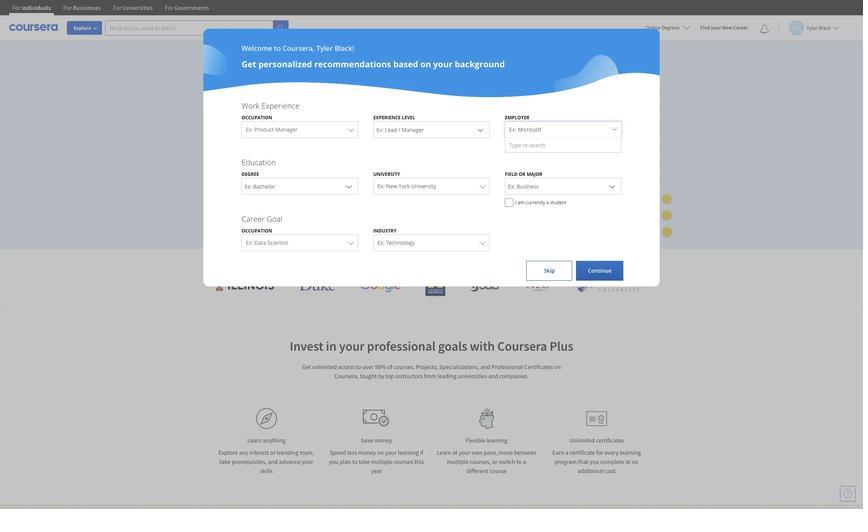 Task type: vqa. For each thing, say whether or not it's contained in the screenshot.
left in
yes



Task type: describe. For each thing, give the bounding box(es) containing it.
0 vertical spatial coursera
[[526, 255, 565, 267]]

companies.
[[500, 372, 529, 380]]

major
[[527, 171, 543, 177]]

chevron down image
[[608, 182, 617, 191]]

certificates
[[596, 436, 624, 444]]

taught
[[360, 372, 377, 380]]

tyler
[[317, 44, 333, 53]]

learning for spend less money on your learning if you plan to take multiple courses this year
[[398, 449, 419, 456]]

on inside get unlimited access to over 90% of courses, projects, specializations, and professional certificates on coursera, taught by top instructors from leading universities and companies.
[[555, 363, 561, 371]]

explore any interest or trending topic, take prerequisites, and advance your skills
[[219, 449, 314, 475]]

i currently work here
[[516, 143, 560, 149]]

coursera, inside get unlimited access to over 90% of courses, projects, specializations, and professional certificates on coursera, taught by top instructors from leading universities and companies.
[[335, 372, 359, 380]]

on inside dialog
[[421, 58, 431, 70]]

companies
[[456, 255, 502, 267]]

7-
[[237, 187, 242, 195]]

learning for earn a certificate for every learning program that you complete at no additional cost
[[620, 449, 641, 456]]

ex: microsoft
[[510, 126, 542, 133]]

ex: for ex: data scientist
[[246, 239, 253, 246]]

spend
[[330, 449, 346, 456]]

individuals
[[22, 4, 51, 11]]

0 vertical spatial career
[[734, 24, 748, 31]]

onboardingmodal dialog
[[0, 0, 864, 509]]

sas image
[[470, 279, 499, 292]]

education
[[242, 157, 276, 168]]

for individuals
[[12, 4, 51, 11]]

university of illinois at urbana-champaign image
[[215, 279, 275, 292]]

currently inside work experience element
[[518, 143, 537, 149]]

interest
[[250, 449, 269, 456]]

own
[[472, 449, 483, 456]]

education element
[[234, 157, 630, 211]]

chevron down image for degree
[[344, 182, 354, 191]]

to up personalized
[[274, 44, 281, 53]]

or inside explore any interest or trending topic, take prerequisites, and advance your skills
[[270, 449, 276, 456]]

pace,
[[484, 449, 498, 456]]

of
[[387, 363, 393, 371]]

banner navigation
[[6, 0, 215, 21]]

courses, inside the unlimited access to 7,000+ world-class courses, hands-on projects, and job-ready certificate programs—all included in your subscription
[[363, 106, 395, 117]]

0 horizontal spatial university
[[374, 171, 400, 177]]

invest in your professional goals with coursera plus
[[290, 338, 574, 354]]

0 vertical spatial leading
[[352, 255, 383, 267]]

find
[[701, 24, 710, 31]]

coursera plus image
[[210, 70, 326, 82]]

anything
[[263, 436, 286, 444]]

find your new career
[[701, 24, 748, 31]]

to inside the unlimited access to 7,000+ world-class courses, hands-on projects, and job-ready certificate programs—all included in your subscription
[[278, 106, 286, 117]]

or inside "learn at your own pace, move between multiple courses, or switch to a different course"
[[492, 458, 498, 465]]

courses, inside get unlimited access to over 90% of courses, projects, specializations, and professional certificates on coursera, taught by top instructors from leading universities and companies.
[[394, 363, 415, 371]]

student
[[550, 199, 567, 206]]

switch
[[499, 458, 516, 465]]

/month, cancel anytime
[[219, 170, 283, 177]]

ex: new york university
[[378, 182, 436, 190]]

governments
[[175, 4, 209, 11]]

job-
[[263, 119, 278, 131]]

specializations,
[[440, 363, 479, 371]]

1 horizontal spatial learning
[[487, 436, 508, 444]]

save money
[[361, 436, 392, 444]]

this
[[415, 458, 424, 465]]

advance
[[279, 458, 301, 465]]

if
[[420, 449, 424, 456]]

occupation field for career goal
[[242, 234, 358, 251]]

1 horizontal spatial experience
[[374, 114, 401, 121]]

goals
[[438, 338, 468, 354]]

from
[[424, 372, 437, 380]]

university of michigan image
[[426, 275, 446, 296]]

unlimited for unlimited certificates
[[570, 436, 595, 444]]

take inside spend less money on your learning if you plan to take multiple courses this year
[[359, 458, 370, 465]]

unlimited for unlimited access to 7,000+ world-class courses, hands-on projects, and job-ready certificate programs—all included in your subscription
[[210, 106, 248, 117]]

class
[[342, 106, 361, 117]]

your inside the unlimited access to 7,000+ world-class courses, hands-on projects, and job-ready certificate programs—all included in your subscription
[[210, 133, 228, 144]]

i for education
[[516, 199, 517, 206]]

continue button
[[577, 261, 624, 281]]

scientist
[[268, 239, 288, 246]]

additional
[[578, 467, 604, 475]]

every
[[605, 449, 619, 456]]

experience level
[[374, 114, 415, 121]]

universities inside get unlimited access to over 90% of courses, projects, specializations, and professional certificates on coursera, taught by top instructors from leading universities and companies.
[[458, 372, 487, 380]]

a inside earn a certificate for every learning program that you complete at no additional cost
[[566, 449, 569, 456]]

courses, inside "learn at your own pace, move between multiple courses, or switch to a different course"
[[470, 458, 491, 465]]

earn
[[553, 449, 564, 456]]

i am currently a student
[[516, 199, 567, 206]]

ex: for ex: microsoft
[[510, 126, 517, 133]]

data
[[255, 239, 266, 246]]

start
[[222, 187, 235, 195]]

start 7-day free trial button
[[210, 182, 290, 200]]

for
[[597, 449, 604, 456]]

certificate inside earn a certificate for every learning program that you complete at no additional cost
[[570, 449, 595, 456]]

start 7-day free trial
[[222, 187, 278, 195]]

1 vertical spatial plus
[[550, 338, 574, 354]]

for for businesses
[[63, 4, 72, 11]]

1 vertical spatial with
[[470, 338, 495, 354]]

to inside work experience element
[[523, 142, 528, 149]]

york
[[399, 182, 410, 190]]

at inside "learn at your own pace, move between multiple courses, or switch to a different course"
[[453, 449, 458, 456]]

money inside spend less money on your learning if you plan to take multiple courses this year
[[358, 449, 376, 456]]

explore
[[219, 449, 238, 456]]

work
[[539, 143, 549, 149]]

and left professional
[[481, 363, 491, 371]]

learn for learn anything
[[247, 436, 262, 444]]

your inside onboardingmodal dialog
[[434, 58, 453, 70]]

Employer field
[[506, 121, 621, 138]]

goal
[[267, 214, 283, 224]]

johns hopkins university image
[[576, 278, 648, 293]]

for governments
[[165, 4, 209, 11]]

take inside explore any interest or trending topic, take prerequisites, and advance your skills
[[220, 458, 231, 465]]

instructors
[[396, 372, 423, 380]]

to inside "learn at your own pace, move between multiple courses, or switch to a different course"
[[517, 458, 522, 465]]

on inside spend less money on your learning if you plan to take multiple courses this year
[[377, 449, 384, 456]]

free
[[253, 187, 264, 195]]

trial
[[266, 187, 278, 195]]

continue
[[588, 267, 612, 274]]

industry
[[374, 228, 397, 234]]

field
[[505, 171, 518, 177]]

level
[[402, 114, 415, 121]]

and inside the unlimited access to 7,000+ world-class courses, hands-on projects, and job-ready certificate programs—all included in your subscription
[[246, 119, 261, 131]]

0 vertical spatial experience
[[262, 101, 300, 111]]

search
[[529, 142, 546, 149]]

University field
[[374, 178, 490, 195]]

ex: technology
[[378, 239, 415, 246]]

1 horizontal spatial with
[[505, 255, 523, 267]]

save money image
[[363, 410, 390, 428]]

I am currently a student checkbox
[[505, 198, 514, 207]]

welcome
[[242, 44, 272, 53]]

get for get unlimited access to over 90% of courses, projects, specializations, and professional certificates on coursera, taught by top instructors from leading universities and companies.
[[302, 363, 311, 371]]

microsoft
[[518, 126, 542, 133]]

technology
[[386, 239, 415, 246]]

plan
[[340, 458, 351, 465]]

ex: data scientist
[[246, 239, 288, 246]]

1 horizontal spatial new
[[723, 24, 733, 31]]

or inside 'education' element
[[519, 171, 526, 177]]

for universities
[[113, 4, 153, 11]]

career goal
[[242, 214, 283, 224]]

unlimited access to 7,000+ world-class courses, hands-on projects, and job-ready certificate programs—all included in your subscription
[[210, 106, 444, 144]]

leading inside get unlimited access to over 90% of courses, projects, specializations, and professional certificates on coursera, taught by top instructors from leading universities and companies.
[[438, 372, 457, 380]]

0 vertical spatial universities
[[386, 255, 435, 267]]

for for governments
[[165, 4, 173, 11]]

a inside dialog
[[547, 199, 549, 206]]



Task type: locate. For each thing, give the bounding box(es) containing it.
and up skills
[[268, 458, 278, 465]]

courses, up programs—all
[[363, 106, 395, 117]]

to inside get unlimited access to over 90% of courses, projects, specializations, and professional certificates on coursera, taught by top instructors from leading universities and companies.
[[356, 363, 361, 371]]

to right type
[[523, 142, 528, 149]]

learn
[[247, 436, 262, 444], [437, 449, 452, 456]]

courses, up instructors
[[394, 363, 415, 371]]

day
[[242, 187, 252, 195]]

ex: for ex: product manager
[[246, 126, 253, 133]]

multiple up different at bottom
[[447, 458, 469, 465]]

access inside the unlimited access to 7,000+ world-class courses, hands-on projects, and job-ready certificate programs—all included in your subscription
[[250, 106, 276, 117]]

learn anything
[[247, 436, 286, 444]]

ex: product manager
[[246, 126, 298, 133]]

here
[[550, 143, 560, 149]]

get inside onboardingmodal dialog
[[242, 58, 256, 70]]

career goal element
[[234, 214, 630, 255]]

universities down specializations,
[[458, 372, 487, 380]]

0 vertical spatial a
[[547, 199, 549, 206]]

0 horizontal spatial you
[[329, 458, 339, 465]]

career left show notifications icon
[[734, 24, 748, 31]]

2 multiple from the left
[[447, 458, 469, 465]]

0 vertical spatial new
[[723, 24, 733, 31]]

1 vertical spatial at
[[626, 458, 631, 465]]

1 vertical spatial career
[[242, 214, 265, 224]]

occupation for work
[[242, 114, 272, 121]]

ex: left york at the top of the page
[[378, 182, 385, 190]]

different
[[467, 467, 489, 475]]

a left "student"
[[547, 199, 549, 206]]

type
[[510, 142, 521, 149]]

1 horizontal spatial or
[[492, 458, 498, 465]]

certificate down the world-
[[302, 119, 341, 131]]

and down professional
[[489, 372, 498, 380]]

for for universities
[[113, 4, 122, 11]]

0 horizontal spatial in
[[326, 338, 337, 354]]

and down industry field
[[437, 255, 453, 267]]

learning up pace,
[[487, 436, 508, 444]]

occupation inside career goal element
[[242, 228, 272, 234]]

on right certificates
[[555, 363, 561, 371]]

experience up ready
[[262, 101, 300, 111]]

currently
[[518, 143, 537, 149], [526, 199, 545, 206]]

occupation inside work experience element
[[242, 114, 272, 121]]

1 occupation from the top
[[242, 114, 272, 121]]

0 vertical spatial get
[[242, 58, 256, 70]]

skills
[[260, 467, 273, 475]]

or
[[519, 171, 526, 177], [270, 449, 276, 456], [492, 458, 498, 465]]

1 vertical spatial occupation
[[242, 228, 272, 234]]

get inside get unlimited access to over 90% of courses, projects, specializations, and professional certificates on coursera, taught by top instructors from leading universities and companies.
[[302, 363, 311, 371]]

1 horizontal spatial access
[[338, 363, 355, 371]]

you down 'spend'
[[329, 458, 339, 465]]

unlimited up "that"
[[570, 436, 595, 444]]

2 occupation field from the top
[[242, 234, 358, 251]]

universities
[[386, 255, 435, 267], [458, 372, 487, 380]]

coursera, inside onboardingmodal dialog
[[283, 44, 315, 53]]

0 horizontal spatial multiple
[[371, 458, 393, 465]]

topic,
[[300, 449, 314, 456]]

a right earn
[[566, 449, 569, 456]]

0 vertical spatial university
[[374, 171, 400, 177]]

occupation for career
[[242, 228, 272, 234]]

unlimited
[[210, 106, 248, 117], [570, 436, 595, 444]]

for businesses
[[63, 4, 101, 11]]

chevron down image inside work experience element
[[476, 125, 485, 134]]

on down save money
[[377, 449, 384, 456]]

universities
[[123, 4, 153, 11]]

2 you from the left
[[590, 458, 599, 465]]

or up 'course'
[[492, 458, 498, 465]]

0 vertical spatial i
[[516, 143, 517, 149]]

ex: for ex: new york university
[[378, 182, 385, 190]]

universities down technology
[[386, 255, 435, 267]]

google image
[[360, 278, 401, 293]]

1 multiple from the left
[[371, 458, 393, 465]]

a inside "learn at your own pace, move between multiple courses, or switch to a different course"
[[523, 458, 526, 465]]

money right save
[[375, 436, 392, 444]]

skip
[[544, 267, 555, 274]]

1 vertical spatial chevron down image
[[344, 182, 354, 191]]

money down save
[[358, 449, 376, 456]]

0 horizontal spatial with
[[470, 338, 495, 354]]

trending
[[277, 449, 299, 456]]

currently right am
[[526, 199, 545, 206]]

at
[[453, 449, 458, 456], [626, 458, 631, 465]]

new inside 'education' element
[[386, 182, 398, 190]]

I currently work here checkbox
[[505, 142, 514, 150]]

world-
[[317, 106, 342, 117]]

your up courses
[[385, 449, 397, 456]]

1 horizontal spatial learn
[[437, 449, 452, 456]]

0 vertical spatial coursera,
[[283, 44, 315, 53]]

black!
[[335, 44, 355, 53]]

1 horizontal spatial you
[[590, 458, 599, 465]]

0 vertical spatial learn
[[247, 436, 262, 444]]

ex: left data
[[246, 239, 253, 246]]

1 for from the left
[[12, 4, 21, 11]]

0 horizontal spatial chevron down image
[[344, 182, 354, 191]]

0 horizontal spatial career
[[242, 214, 265, 224]]

coursera image
[[9, 22, 58, 34]]

coursera up hec paris image
[[526, 255, 565, 267]]

1 you from the left
[[329, 458, 339, 465]]

0 vertical spatial currently
[[518, 143, 537, 149]]

coursera, left taught
[[335, 372, 359, 380]]

1 i from the top
[[516, 143, 517, 149]]

unlimited inside the unlimited access to 7,000+ world-class courses, hands-on projects, and job-ready certificate programs—all included in your subscription
[[210, 106, 248, 117]]

access left over
[[338, 363, 355, 371]]

learning inside earn a certificate for every learning program that you complete at no additional cost
[[620, 449, 641, 456]]

0 horizontal spatial coursera,
[[283, 44, 315, 53]]

your right find
[[711, 24, 722, 31]]

2 vertical spatial courses,
[[470, 458, 491, 465]]

on up included
[[424, 106, 435, 117]]

1 vertical spatial access
[[338, 363, 355, 371]]

1 horizontal spatial certificate
[[570, 449, 595, 456]]

Industry field
[[374, 234, 490, 251]]

for left businesses
[[63, 4, 72, 11]]

1 vertical spatial leading
[[438, 372, 457, 380]]

program
[[555, 458, 577, 465]]

to down between
[[517, 458, 522, 465]]

take
[[220, 458, 231, 465], [359, 458, 370, 465]]

leading down specializations,
[[438, 372, 457, 380]]

in
[[437, 119, 444, 131], [326, 338, 337, 354]]

occupation field down 7,000+
[[242, 121, 358, 138]]

in inside the unlimited access to 7,000+ world-class courses, hands-on projects, and job-ready certificate programs—all included in your subscription
[[437, 119, 444, 131]]

2 take from the left
[[359, 458, 370, 465]]

your inside explore any interest or trending topic, take prerequisites, and advance your skills
[[302, 458, 313, 465]]

0 vertical spatial in
[[437, 119, 444, 131]]

ex: for ex: technology
[[378, 239, 385, 246]]

0 horizontal spatial take
[[220, 458, 231, 465]]

at left no
[[626, 458, 631, 465]]

on inside the unlimited access to 7,000+ world-class courses, hands-on projects, and job-ready certificate programs—all included in your subscription
[[424, 106, 435, 117]]

2 vertical spatial or
[[492, 458, 498, 465]]

1 horizontal spatial a
[[547, 199, 549, 206]]

no
[[632, 458, 639, 465]]

occupation up data
[[242, 228, 272, 234]]

get personalized recommendations based on your background
[[242, 58, 505, 70]]

by
[[378, 372, 384, 380]]

on right based
[[421, 58, 431, 70]]

get unlimited access to over 90% of courses, projects, specializations, and professional certificates on coursera, taught by top instructors from leading universities and companies.
[[302, 363, 561, 380]]

1 vertical spatial or
[[270, 449, 276, 456]]

2 vertical spatial a
[[523, 458, 526, 465]]

coursera
[[526, 255, 565, 267], [498, 338, 547, 354]]

work experience element
[[234, 101, 630, 154]]

to inside spend less money on your learning if you plan to take multiple courses this year
[[352, 458, 358, 465]]

with right goals
[[470, 338, 495, 354]]

new left york at the top of the page
[[386, 182, 398, 190]]

occupation field down the goal
[[242, 234, 358, 251]]

1 vertical spatial money
[[358, 449, 376, 456]]

at inside earn a certificate for every learning program that you complete at no additional cost
[[626, 458, 631, 465]]

1 occupation field from the top
[[242, 121, 358, 138]]

1 horizontal spatial career
[[734, 24, 748, 31]]

1 horizontal spatial universities
[[458, 372, 487, 380]]

0 horizontal spatial learning
[[398, 449, 419, 456]]

1 vertical spatial university
[[412, 182, 436, 190]]

1 vertical spatial courses,
[[394, 363, 415, 371]]

0 horizontal spatial learn
[[247, 436, 262, 444]]

i
[[516, 143, 517, 149], [516, 199, 517, 206]]

Occupation field
[[242, 121, 358, 138], [242, 234, 358, 251]]

and inside explore any interest or trending topic, take prerequisites, and advance your skills
[[268, 458, 278, 465]]

ex: down employer
[[510, 126, 517, 133]]

0 horizontal spatial or
[[270, 449, 276, 456]]

help center image
[[844, 489, 853, 498]]

2 horizontal spatial learning
[[620, 449, 641, 456]]

earn a certificate for every learning program that you complete at no additional cost
[[553, 449, 641, 475]]

leading universities and companies with coursera plus
[[350, 255, 585, 267]]

take right "plan"
[[359, 458, 370, 465]]

0 horizontal spatial a
[[523, 458, 526, 465]]

1 horizontal spatial get
[[302, 363, 311, 371]]

1 vertical spatial new
[[386, 182, 398, 190]]

flexible learning
[[466, 436, 508, 444]]

1 vertical spatial coursera,
[[335, 372, 359, 380]]

for for individuals
[[12, 4, 21, 11]]

professional
[[367, 338, 436, 354]]

learn anything image
[[256, 408, 277, 429]]

2 i from the top
[[516, 199, 517, 206]]

currently left work
[[518, 143, 537, 149]]

courses, up different at bottom
[[470, 458, 491, 465]]

certificate up "that"
[[570, 449, 595, 456]]

0 vertical spatial occupation
[[242, 114, 272, 121]]

1 vertical spatial get
[[302, 363, 311, 371]]

i for work experience
[[516, 143, 517, 149]]

hec paris image
[[524, 278, 551, 293]]

you up additional
[[590, 458, 599, 465]]

recommendations
[[314, 58, 391, 70]]

learn right the "if" at the bottom of page
[[437, 449, 452, 456]]

work
[[242, 101, 260, 111]]

new
[[723, 24, 733, 31], [386, 182, 398, 190]]

0 horizontal spatial certificate
[[302, 119, 341, 131]]

show notifications image
[[760, 25, 769, 34]]

1 horizontal spatial coursera,
[[335, 372, 359, 380]]

1 vertical spatial coursera
[[498, 338, 547, 354]]

projects,
[[210, 119, 244, 131]]

0 vertical spatial chevron down image
[[476, 125, 485, 134]]

0 vertical spatial plus
[[567, 255, 585, 267]]

get for get personalized recommendations based on your background
[[242, 58, 256, 70]]

2 for from the left
[[63, 4, 72, 11]]

over
[[363, 363, 374, 371]]

university
[[374, 171, 400, 177], [412, 182, 436, 190]]

take down explore
[[220, 458, 231, 465]]

multiple up 'year' in the bottom of the page
[[371, 458, 393, 465]]

cancel
[[242, 170, 259, 177]]

0 vertical spatial access
[[250, 106, 276, 117]]

based
[[394, 58, 418, 70]]

1 horizontal spatial in
[[437, 119, 444, 131]]

2 occupation from the top
[[242, 228, 272, 234]]

your down "projects,"
[[210, 133, 228, 144]]

chevron down image inside 'education' element
[[344, 182, 354, 191]]

employer
[[505, 114, 530, 121]]

flexible learning image
[[474, 408, 500, 429]]

multiple inside spend less money on your learning if you plan to take multiple courses this year
[[371, 458, 393, 465]]

and up subscription
[[246, 119, 261, 131]]

on
[[421, 58, 431, 70], [424, 106, 435, 117], [555, 363, 561, 371], [377, 449, 384, 456]]

1 vertical spatial experience
[[374, 114, 401, 121]]

to left over
[[356, 363, 361, 371]]

0 vertical spatial at
[[453, 449, 458, 456]]

year
[[371, 467, 382, 475]]

courses,
[[363, 106, 395, 117], [394, 363, 415, 371], [470, 458, 491, 465]]

programs—all
[[343, 119, 399, 131]]

currently inside 'education' element
[[526, 199, 545, 206]]

1 horizontal spatial unlimited
[[570, 436, 595, 444]]

access
[[250, 106, 276, 117], [338, 363, 355, 371]]

plus up certificates
[[550, 338, 574, 354]]

0 horizontal spatial universities
[[386, 255, 435, 267]]

learning up no
[[620, 449, 641, 456]]

personalized
[[259, 58, 312, 70]]

ex: inside 'education' element
[[378, 182, 385, 190]]

between
[[514, 449, 537, 456]]

0 horizontal spatial new
[[386, 182, 398, 190]]

0 horizontal spatial at
[[453, 449, 458, 456]]

1 vertical spatial unlimited
[[570, 436, 595, 444]]

learn up the interest
[[247, 436, 262, 444]]

0 horizontal spatial experience
[[262, 101, 300, 111]]

experience left level
[[374, 114, 401, 121]]

your down topic,
[[302, 458, 313, 465]]

0 horizontal spatial get
[[242, 58, 256, 70]]

learn for learn at your own pace, move between multiple courses, or switch to a different course
[[437, 449, 452, 456]]

None search field
[[105, 20, 289, 35]]

3 for from the left
[[113, 4, 122, 11]]

i left am
[[516, 199, 517, 206]]

1 horizontal spatial at
[[626, 458, 631, 465]]

learn at your own pace, move between multiple courses, or switch to a different course
[[437, 449, 537, 475]]

0 horizontal spatial access
[[250, 106, 276, 117]]

university up york at the top of the page
[[374, 171, 400, 177]]

cost
[[605, 467, 616, 475]]

0 vertical spatial money
[[375, 436, 392, 444]]

1 vertical spatial currently
[[526, 199, 545, 206]]

occupation field for work experience
[[242, 121, 358, 138]]

0 horizontal spatial unlimited
[[210, 106, 248, 117]]

1 vertical spatial in
[[326, 338, 337, 354]]

1 take from the left
[[220, 458, 231, 465]]

career inside onboardingmodal dialog
[[242, 214, 265, 224]]

for left individuals
[[12, 4, 21, 11]]

to right "plan"
[[352, 458, 358, 465]]

get down "welcome"
[[242, 58, 256, 70]]

chevron down image
[[476, 125, 485, 134], [344, 182, 354, 191]]

career
[[734, 24, 748, 31], [242, 214, 265, 224]]

unlimited certificates image
[[587, 411, 607, 426]]

2 horizontal spatial or
[[519, 171, 526, 177]]

at left own
[[453, 449, 458, 456]]

access up job- in the left of the page
[[250, 106, 276, 117]]

your left own
[[459, 449, 471, 456]]

in right included
[[437, 119, 444, 131]]

access inside get unlimited access to over 90% of courses, projects, specializations, and professional certificates on coursera, taught by top instructors from leading universities and companies.
[[338, 363, 355, 371]]

career left the goal
[[242, 214, 265, 224]]

chevron down image for experience level
[[476, 125, 485, 134]]

skip button
[[527, 261, 573, 281]]

0 vertical spatial or
[[519, 171, 526, 177]]

for left governments
[[165, 4, 173, 11]]

1 vertical spatial occupation field
[[242, 234, 358, 251]]

i right the by checking this box, i am confirming that the employer listed above is my current employer. option
[[516, 143, 517, 149]]

your inside "learn at your own pace, move between multiple courses, or switch to a different course"
[[459, 449, 471, 456]]

or down anything on the bottom of the page
[[270, 449, 276, 456]]

0 vertical spatial courses,
[[363, 106, 395, 117]]

certificate inside the unlimited access to 7,000+ world-class courses, hands-on projects, and job-ready certificate programs—all included in your subscription
[[302, 119, 341, 131]]

ex: down industry
[[378, 239, 385, 246]]

top
[[386, 372, 394, 380]]

learn inside "learn at your own pace, move between multiple courses, or switch to a different course"
[[437, 449, 452, 456]]

coursera, up personalized
[[283, 44, 315, 53]]

occupation field inside career goal element
[[242, 234, 358, 251]]

coursera up professional
[[498, 338, 547, 354]]

move
[[499, 449, 513, 456]]

with right companies
[[505, 255, 523, 267]]

plus left continue
[[567, 255, 585, 267]]

learning up courses
[[398, 449, 419, 456]]

to
[[274, 44, 281, 53], [278, 106, 286, 117], [523, 142, 528, 149], [356, 363, 361, 371], [352, 458, 358, 465], [517, 458, 522, 465]]

professional
[[492, 363, 523, 371]]

learning inside spend less money on your learning if you plan to take multiple courses this year
[[398, 449, 419, 456]]

multiple inside "learn at your own pace, move between multiple courses, or switch to a different course"
[[447, 458, 469, 465]]

ready
[[278, 119, 300, 131]]

1 vertical spatial certificate
[[570, 449, 595, 456]]

you inside spend less money on your learning if you plan to take multiple courses this year
[[329, 458, 339, 465]]

0 vertical spatial unlimited
[[210, 106, 248, 117]]

7,000+
[[288, 106, 314, 117]]

ex:
[[246, 126, 253, 133], [510, 126, 517, 133], [378, 182, 385, 190], [246, 239, 253, 246], [378, 239, 385, 246]]

0 vertical spatial occupation field
[[242, 121, 358, 138]]

0 vertical spatial certificate
[[302, 119, 341, 131]]

1 horizontal spatial chevron down image
[[476, 125, 485, 134]]

product
[[255, 126, 274, 133]]

1 horizontal spatial leading
[[438, 372, 457, 380]]

occupation down "work"
[[242, 114, 272, 121]]

for left universities
[[113, 4, 122, 11]]

a down between
[[523, 458, 526, 465]]

your up over
[[339, 338, 365, 354]]

get left unlimited
[[302, 363, 311, 371]]

anytime
[[261, 170, 283, 177]]

or right field
[[519, 171, 526, 177]]

your inside spend less money on your learning if you plan to take multiple courses this year
[[385, 449, 397, 456]]

1 vertical spatial universities
[[458, 372, 487, 380]]

4 for from the left
[[165, 4, 173, 11]]

find your new career link
[[697, 23, 752, 33]]

type to search
[[510, 142, 546, 149]]

0 horizontal spatial leading
[[352, 255, 383, 267]]

Employer text field
[[510, 123, 608, 138]]

in up unlimited
[[326, 338, 337, 354]]

and
[[246, 119, 261, 131], [437, 255, 453, 267], [481, 363, 491, 371], [489, 372, 498, 380], [268, 458, 278, 465]]

duke university image
[[300, 278, 335, 291]]

leading up google image
[[352, 255, 383, 267]]

flexible
[[466, 436, 486, 444]]

to up ready
[[278, 106, 286, 117]]

1 horizontal spatial university
[[412, 182, 436, 190]]

1 vertical spatial a
[[566, 449, 569, 456]]

complete
[[601, 458, 625, 465]]

1 horizontal spatial multiple
[[447, 458, 469, 465]]

your left background
[[434, 58, 453, 70]]

experience
[[262, 101, 300, 111], [374, 114, 401, 121]]

1 horizontal spatial take
[[359, 458, 370, 465]]

university right york at the top of the page
[[412, 182, 436, 190]]

2 horizontal spatial a
[[566, 449, 569, 456]]

unlimited
[[312, 363, 337, 371]]

ex: left 'product'
[[246, 126, 253, 133]]

0 vertical spatial with
[[505, 255, 523, 267]]

you inside earn a certificate for every learning program that you complete at no additional cost
[[590, 458, 599, 465]]

unlimited up "projects,"
[[210, 106, 248, 117]]

field or major
[[505, 171, 543, 177]]

businesses
[[73, 4, 101, 11]]

new right find
[[723, 24, 733, 31]]



